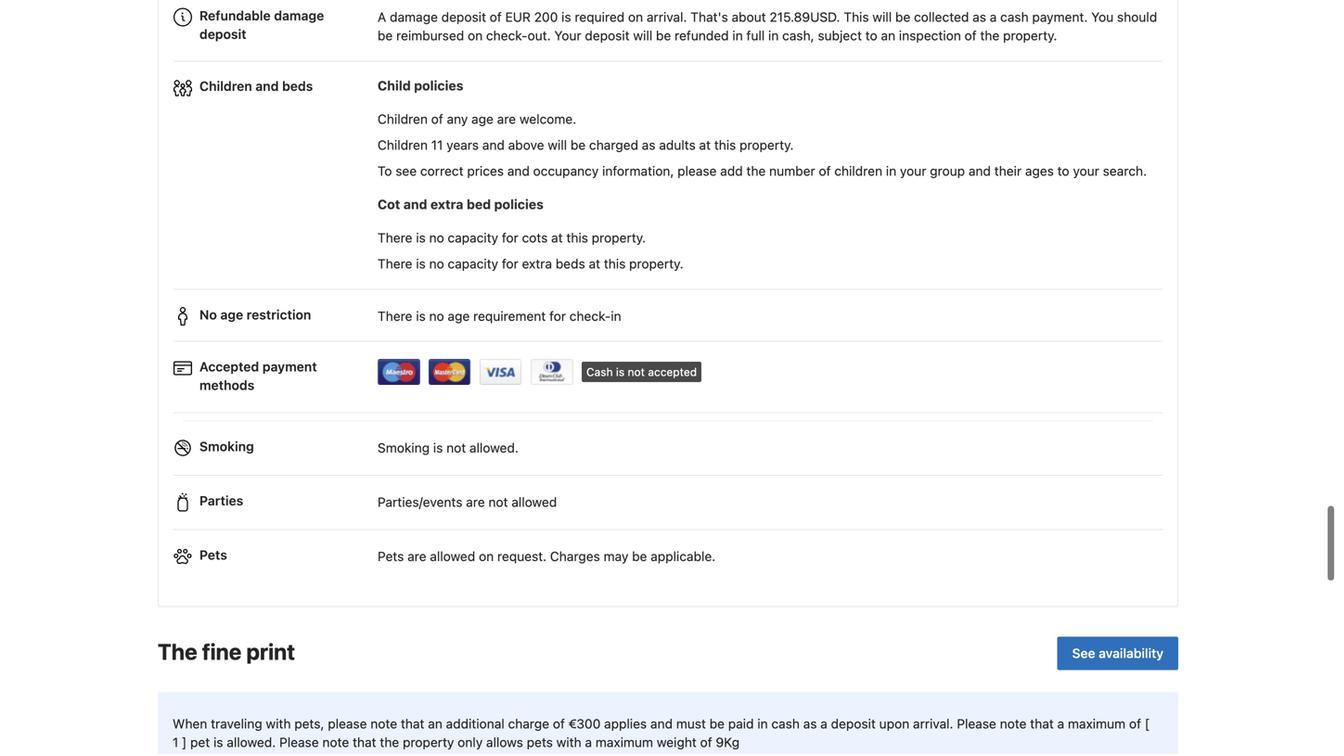 Task type: describe. For each thing, give the bounding box(es) containing it.
the inside a damage deposit of eur 200 is required on arrival. that's about 215.89usd. this will be collected as a cash payment. you should be reimbursed on check-out. your deposit will be refunded in full in cash, subject to an inspection of the property.
[[980, 28, 1000, 43]]

0 horizontal spatial maximum
[[596, 735, 653, 750]]

to inside a damage deposit of eur 200 is required on arrival. that's about 215.89usd. this will be collected as a cash payment. you should be reimbursed on check-out. your deposit will be refunded in full in cash, subject to an inspection of the property.
[[865, 28, 877, 43]]

accepted
[[199, 359, 259, 374]]

deposit down required
[[585, 28, 630, 43]]

1 your from the left
[[900, 164, 926, 179]]

1 horizontal spatial please
[[677, 164, 717, 179]]

in right children at top
[[886, 164, 896, 179]]

smoking for smoking
[[199, 439, 254, 454]]

arrival. inside a damage deposit of eur 200 is required on arrival. that's about 215.89usd. this will be collected as a cash payment. you should be reimbursed on check-out. your deposit will be refunded in full in cash, subject to an inspection of the property.
[[647, 9, 687, 25]]

0 horizontal spatial that
[[353, 735, 376, 750]]

]
[[182, 735, 187, 750]]

eur
[[505, 9, 531, 25]]

0 horizontal spatial as
[[642, 138, 656, 153]]

€300
[[568, 716, 601, 732]]

is for there is no capacity for extra beds at this property.
[[416, 256, 426, 272]]

when
[[173, 716, 207, 732]]

see availability button
[[1057, 637, 1178, 670]]

to
[[378, 164, 392, 179]]

applicable.
[[651, 549, 716, 564]]

there for there is no capacity for cots at this property.
[[378, 230, 412, 246]]

charges
[[550, 549, 600, 564]]

is for there is no age requirement for check-in
[[416, 308, 426, 324]]

1 vertical spatial allowed
[[430, 549, 475, 564]]

in left full
[[732, 28, 743, 43]]

availability
[[1099, 646, 1163, 661]]

cot
[[378, 197, 400, 212]]

of right the number
[[819, 164, 831, 179]]

when traveling with pets, please note that an additional charge of €300 applies and must be paid in cash as a deposit upon arrival. please note that a maximum of [ 1 ] pet is allowed. please note that the property only allows pets with a maximum weight of 9kg
[[173, 716, 1149, 750]]

accepted
[[648, 366, 697, 379]]

0 vertical spatial with
[[266, 716, 291, 732]]

there for there is no capacity for extra beds at this property.
[[378, 256, 412, 272]]

1 horizontal spatial this
[[604, 256, 626, 272]]

visa image
[[480, 359, 522, 385]]

property
[[403, 735, 454, 750]]

0 horizontal spatial extra
[[431, 197, 463, 212]]

fine
[[202, 639, 242, 665]]

search.
[[1103, 164, 1147, 179]]

for for extra
[[502, 256, 518, 272]]

1 horizontal spatial the
[[746, 164, 766, 179]]

[
[[1145, 716, 1149, 732]]

1 horizontal spatial with
[[556, 735, 581, 750]]

0 horizontal spatial note
[[322, 735, 349, 750]]

parties/events
[[378, 494, 462, 510]]

child
[[378, 78, 411, 93]]

1 vertical spatial policies
[[494, 197, 544, 212]]

refundable damage deposit
[[199, 8, 324, 42]]

may
[[604, 549, 628, 564]]

1 vertical spatial on
[[468, 28, 483, 43]]

check- inside a damage deposit of eur 200 is required on arrival. that's about 215.89usd. this will be collected as a cash payment. you should be reimbursed on check-out. your deposit will be refunded in full in cash, subject to an inspection of the property.
[[486, 28, 528, 43]]

2 horizontal spatial at
[[699, 138, 711, 153]]

parties/events are not allowed
[[378, 494, 557, 510]]

as inside when traveling with pets, please note that an additional charge of €300 applies and must be paid in cash as a deposit upon arrival. please note that a maximum of [ 1 ] pet is allowed. please note that the property only allows pets with a maximum weight of 9kg
[[803, 716, 817, 732]]

1 horizontal spatial will
[[633, 28, 652, 43]]

no age restriction
[[199, 307, 311, 322]]

a down €300
[[585, 735, 592, 750]]

in right full
[[768, 28, 779, 43]]

of left "any"
[[431, 112, 443, 127]]

the
[[158, 639, 197, 665]]

see
[[395, 164, 417, 179]]

requirement
[[473, 308, 546, 324]]

this
[[844, 9, 869, 25]]

there is no capacity for extra beds at this property.
[[378, 256, 683, 272]]

cash inside a damage deposit of eur 200 is required on arrival. that's about 215.89usd. this will be collected as a cash payment. you should be reimbursed on check-out. your deposit will be refunded in full in cash, subject to an inspection of the property.
[[1000, 9, 1029, 25]]

reimbursed
[[396, 28, 464, 43]]

be right may
[[632, 549, 647, 564]]

not for allowed
[[488, 494, 508, 510]]

that's
[[690, 9, 728, 25]]

a
[[378, 9, 386, 25]]

smoking is not allowed.
[[378, 440, 519, 456]]

charged
[[589, 138, 638, 153]]

property. inside a damage deposit of eur 200 is required on arrival. that's about 215.89usd. this will be collected as a cash payment. you should be reimbursed on check-out. your deposit will be refunded in full in cash, subject to an inspection of the property.
[[1003, 28, 1057, 43]]

0 horizontal spatial please
[[279, 735, 319, 750]]

0 vertical spatial policies
[[414, 78, 463, 93]]

you
[[1091, 9, 1114, 25]]

an inside when traveling with pets, please note that an additional charge of €300 applies and must be paid in cash as a deposit upon arrival. please note that a maximum of [ 1 ] pet is allowed. please note that the property only allows pets with a maximum weight of 9kg
[[428, 716, 442, 732]]

1 vertical spatial to
[[1057, 164, 1069, 179]]

1 vertical spatial at
[[551, 230, 563, 246]]

paid
[[728, 716, 754, 732]]

are for allowed
[[407, 549, 426, 564]]

full
[[746, 28, 765, 43]]

is for cash is not accepted
[[616, 366, 625, 379]]

in up cash
[[611, 308, 621, 324]]

additional
[[446, 716, 504, 732]]

be up inspection on the right top of the page
[[895, 9, 910, 25]]

200
[[534, 9, 558, 25]]

please inside when traveling with pets, please note that an additional charge of €300 applies and must be paid in cash as a deposit upon arrival. please note that a maximum of [ 1 ] pet is allowed. please note that the property only allows pets with a maximum weight of 9kg
[[328, 716, 367, 732]]

deposit inside when traveling with pets, please note that an additional charge of €300 applies and must be paid in cash as a deposit upon arrival. please note that a maximum of [ 1 ] pet is allowed. please note that the property only allows pets with a maximum weight of 9kg
[[831, 716, 876, 732]]

applies
[[604, 716, 647, 732]]

payment.
[[1032, 9, 1088, 25]]

deposit inside refundable damage deposit
[[199, 26, 246, 42]]

in inside when traveling with pets, please note that an additional charge of €300 applies and must be paid in cash as a deposit upon arrival. please note that a maximum of [ 1 ] pet is allowed. please note that the property only allows pets with a maximum weight of 9kg
[[757, 716, 768, 732]]

cash inside when traveling with pets, please note that an additional charge of €300 applies and must be paid in cash as a deposit upon arrival. please note that a maximum of [ 1 ] pet is allowed. please note that the property only allows pets with a maximum weight of 9kg
[[771, 716, 800, 732]]

damage for refundable
[[274, 8, 324, 23]]

11
[[431, 138, 443, 153]]

traveling
[[211, 716, 262, 732]]

and up prices
[[482, 138, 505, 153]]

deposit up reimbursed
[[441, 9, 486, 25]]

information,
[[602, 164, 674, 179]]

is for smoking is not allowed.
[[433, 440, 443, 456]]

number
[[769, 164, 815, 179]]

a inside a damage deposit of eur 200 is required on arrival. that's about 215.89usd. this will be collected as a cash payment. you should be reimbursed on check-out. your deposit will be refunded in full in cash, subject to an inspection of the property.
[[990, 9, 997, 25]]

add
[[720, 164, 743, 179]]

1 vertical spatial check-
[[569, 308, 611, 324]]

diners club image
[[531, 359, 573, 385]]

children 11 years and above will be charged as adults at this property.
[[378, 138, 794, 153]]

age for children
[[471, 112, 494, 127]]

as inside a damage deposit of eur 200 is required on arrival. that's about 215.89usd. this will be collected as a cash payment. you should be reimbursed on check-out. your deposit will be refunded in full in cash, subject to an inspection of the property.
[[973, 9, 986, 25]]

there is no age requirement for check-in
[[378, 308, 621, 324]]

prices
[[467, 164, 504, 179]]

no for there is no age requirement for check-in
[[429, 308, 444, 324]]

children for children of any age are welcome.
[[378, 112, 428, 127]]

are for not
[[466, 494, 485, 510]]

bed
[[467, 197, 491, 212]]

of left €300
[[553, 716, 565, 732]]

correct
[[420, 164, 464, 179]]

cot and extra bed policies
[[378, 197, 544, 212]]

weight
[[657, 735, 697, 750]]

should
[[1117, 9, 1157, 25]]

request.
[[497, 549, 547, 564]]

1 horizontal spatial note
[[370, 716, 397, 732]]

0 vertical spatial on
[[628, 9, 643, 25]]

for for cots
[[502, 230, 518, 246]]

restriction
[[247, 307, 311, 322]]

and down above
[[507, 164, 530, 179]]

1 vertical spatial this
[[566, 230, 588, 246]]

1
[[173, 735, 178, 750]]

above
[[508, 138, 544, 153]]

years
[[446, 138, 479, 153]]

a left upon
[[820, 716, 827, 732]]

age for there
[[448, 308, 470, 324]]

2 vertical spatial on
[[479, 549, 494, 564]]

no for there is no capacity for extra beds at this property.
[[429, 256, 444, 272]]

group
[[930, 164, 965, 179]]

arrival. inside when traveling with pets, please note that an additional charge of €300 applies and must be paid in cash as a deposit upon arrival. please note that a maximum of [ 1 ] pet is allowed. please note that the property only allows pets with a maximum weight of 9kg
[[913, 716, 953, 732]]

ages
[[1025, 164, 1054, 179]]

capacity for extra
[[448, 256, 498, 272]]

be down "a" at the left top of page
[[378, 28, 393, 43]]

about
[[732, 9, 766, 25]]

their
[[994, 164, 1022, 179]]

children for children and beds
[[199, 79, 252, 94]]

and left their
[[969, 164, 991, 179]]

pets are allowed on request. charges may be applicable.
[[378, 549, 716, 564]]



Task type: locate. For each thing, give the bounding box(es) containing it.
damage
[[274, 8, 324, 23], [390, 9, 438, 25]]

pets
[[199, 547, 227, 563], [378, 549, 404, 564]]

with down €300
[[556, 735, 581, 750]]

0 vertical spatial allowed
[[511, 494, 557, 510]]

please down pets,
[[279, 735, 319, 750]]

please
[[957, 716, 996, 732], [279, 735, 319, 750]]

deposit left upon
[[831, 716, 876, 732]]

note
[[370, 716, 397, 732], [1000, 716, 1027, 732], [322, 735, 349, 750]]

pets
[[527, 735, 553, 750]]

the left property
[[380, 735, 399, 750]]

will left refunded
[[633, 28, 652, 43]]

1 horizontal spatial maximum
[[1068, 716, 1126, 732]]

please right pets,
[[328, 716, 367, 732]]

0 vertical spatial please
[[957, 716, 996, 732]]

with left pets,
[[266, 716, 291, 732]]

0 horizontal spatial policies
[[414, 78, 463, 93]]

1 vertical spatial maximum
[[596, 735, 653, 750]]

not for accepted
[[628, 366, 645, 379]]

and up weight
[[650, 716, 673, 732]]

not
[[628, 366, 645, 379], [446, 440, 466, 456], [488, 494, 508, 510]]

policies up "any"
[[414, 78, 463, 93]]

there is no capacity for cots at this property.
[[378, 230, 646, 246]]

allows
[[486, 735, 523, 750]]

9kg
[[716, 735, 740, 750]]

children down child
[[378, 112, 428, 127]]

children
[[199, 79, 252, 94], [378, 112, 428, 127], [378, 138, 428, 153]]

as up information,
[[642, 138, 656, 153]]

1 no from the top
[[429, 230, 444, 246]]

allowed up "request."
[[511, 494, 557, 510]]

215.89usd.
[[770, 9, 840, 25]]

1 horizontal spatial allowed
[[511, 494, 557, 510]]

smoking up parties/events
[[378, 440, 430, 456]]

damage inside refundable damage deposit
[[274, 8, 324, 23]]

2 horizontal spatial note
[[1000, 716, 1027, 732]]

children of any age are welcome.
[[378, 112, 576, 127]]

occupancy
[[533, 164, 599, 179]]

0 vertical spatial not
[[628, 366, 645, 379]]

damage up reimbursed
[[390, 9, 438, 25]]

with
[[266, 716, 291, 732], [556, 735, 581, 750]]

there for there is no age requirement for check-in
[[378, 308, 412, 324]]

see
[[1072, 646, 1095, 661]]

2 horizontal spatial as
[[973, 9, 986, 25]]

0 vertical spatial an
[[881, 28, 895, 43]]

of left [
[[1129, 716, 1141, 732]]

2 horizontal spatial not
[[628, 366, 645, 379]]

of left eur
[[490, 9, 502, 25]]

policies up the there is no capacity for cots at this property.
[[494, 197, 544, 212]]

as
[[973, 9, 986, 25], [642, 138, 656, 153], [803, 716, 817, 732]]

1 horizontal spatial are
[[466, 494, 485, 510]]

age left requirement
[[448, 308, 470, 324]]

subject
[[818, 28, 862, 43]]

maximum down applies
[[596, 735, 653, 750]]

damage inside a damage deposit of eur 200 is required on arrival. that's about 215.89usd. this will be collected as a cash payment. you should be reimbursed on check-out. your deposit will be refunded in full in cash, subject to an inspection of the property.
[[390, 9, 438, 25]]

0 horizontal spatial please
[[328, 716, 367, 732]]

your left search.
[[1073, 164, 1099, 179]]

pets down "parties"
[[199, 547, 227, 563]]

child policies
[[378, 78, 463, 93]]

be inside when traveling with pets, please note that an additional charge of €300 applies and must be paid in cash as a deposit upon arrival. please note that a maximum of [ 1 ] pet is allowed. please note that the property only allows pets with a maximum weight of 9kg
[[709, 716, 725, 732]]

1 capacity from the top
[[448, 230, 498, 246]]

charge
[[508, 716, 549, 732]]

1 horizontal spatial beds
[[556, 256, 585, 272]]

0 vertical spatial extra
[[431, 197, 463, 212]]

please down adults
[[677, 164, 717, 179]]

beds down refundable damage deposit
[[282, 79, 313, 94]]

check- down eur
[[486, 28, 528, 43]]

your
[[554, 28, 581, 43]]

your left 'group'
[[900, 164, 926, 179]]

must
[[676, 716, 706, 732]]

accepted payment methods and conditions element
[[174, 350, 1163, 392]]

cash
[[586, 366, 613, 379]]

will up occupancy
[[548, 138, 567, 153]]

1 vertical spatial children
[[378, 112, 428, 127]]

are
[[497, 112, 516, 127], [466, 494, 485, 510], [407, 549, 426, 564]]

capacity for cots
[[448, 230, 498, 246]]

pet
[[190, 735, 210, 750]]

please right upon
[[957, 716, 996, 732]]

an inside a damage deposit of eur 200 is required on arrival. that's about 215.89usd. this will be collected as a cash payment. you should be reimbursed on check-out. your deposit will be refunded in full in cash, subject to an inspection of the property.
[[881, 28, 895, 43]]

a right collected
[[990, 9, 997, 25]]

2 vertical spatial this
[[604, 256, 626, 272]]

pets down parties/events
[[378, 549, 404, 564]]

0 horizontal spatial arrival.
[[647, 9, 687, 25]]

0 vertical spatial beds
[[282, 79, 313, 94]]

only
[[458, 735, 483, 750]]

are up above
[[497, 112, 516, 127]]

0 horizontal spatial cash
[[771, 716, 800, 732]]

1 horizontal spatial at
[[589, 256, 600, 272]]

cash,
[[782, 28, 814, 43]]

children for children 11 years and above will be charged as adults at this property.
[[378, 138, 428, 153]]

an left inspection on the right top of the page
[[881, 28, 895, 43]]

damage for a
[[390, 9, 438, 25]]

1 vertical spatial extra
[[522, 256, 552, 272]]

the right add
[[746, 164, 766, 179]]

2 vertical spatial will
[[548, 138, 567, 153]]

3 no from the top
[[429, 308, 444, 324]]

allowed. down traveling
[[227, 735, 276, 750]]

2 horizontal spatial are
[[497, 112, 516, 127]]

a damage deposit of eur 200 is required on arrival. that's about 215.89usd. this will be collected as a cash payment. you should be reimbursed on check-out. your deposit will be refunded in full in cash, subject to an inspection of the property.
[[378, 9, 1157, 43]]

0 horizontal spatial your
[[900, 164, 926, 179]]

cash right paid at the right of page
[[771, 716, 800, 732]]

2 vertical spatial there
[[378, 308, 412, 324]]

1 horizontal spatial not
[[488, 494, 508, 510]]

payment
[[262, 359, 317, 374]]

age right "any"
[[471, 112, 494, 127]]

1 horizontal spatial to
[[1057, 164, 1069, 179]]

upon
[[879, 716, 909, 732]]

1 vertical spatial please
[[328, 716, 367, 732]]

the right inspection on the right top of the page
[[980, 28, 1000, 43]]

any
[[447, 112, 468, 127]]

and
[[255, 79, 279, 94], [482, 138, 505, 153], [507, 164, 530, 179], [969, 164, 991, 179], [403, 197, 427, 212], [650, 716, 673, 732]]

cash left payment. at the right top of the page
[[1000, 9, 1029, 25]]

0 horizontal spatial to
[[865, 28, 877, 43]]

refundable
[[199, 8, 271, 23]]

arrival. up refunded
[[647, 9, 687, 25]]

be left refunded
[[656, 28, 671, 43]]

no
[[199, 307, 217, 322]]

policies
[[414, 78, 463, 93], [494, 197, 544, 212]]

check- up cash
[[569, 308, 611, 324]]

methods
[[199, 378, 254, 393]]

is inside a damage deposit of eur 200 is required on arrival. that's about 215.89usd. this will be collected as a cash payment. you should be reimbursed on check-out. your deposit will be refunded in full in cash, subject to an inspection of the property.
[[561, 9, 571, 25]]

age right no
[[220, 307, 243, 322]]

2 vertical spatial are
[[407, 549, 426, 564]]

there
[[378, 230, 412, 246], [378, 256, 412, 272], [378, 308, 412, 324]]

not up parties/events are not allowed at the bottom of page
[[446, 440, 466, 456]]

the inside when traveling with pets, please note that an additional charge of €300 applies and must be paid in cash as a deposit upon arrival. please note that a maximum of [ 1 ] pet is allowed. please note that the property only allows pets with a maximum weight of 9kg
[[380, 735, 399, 750]]

2 your from the left
[[1073, 164, 1099, 179]]

0 horizontal spatial smoking
[[199, 439, 254, 454]]

required
[[575, 9, 625, 25]]

1 vertical spatial there
[[378, 256, 412, 272]]

print
[[246, 639, 295, 665]]

not inside accepted payment methods and conditions element
[[628, 366, 645, 379]]

0 horizontal spatial pets
[[199, 547, 227, 563]]

maximum left [
[[1068, 716, 1126, 732]]

1 horizontal spatial as
[[803, 716, 817, 732]]

please
[[677, 164, 717, 179], [328, 716, 367, 732]]

capacity down the there is no capacity for cots at this property.
[[448, 256, 498, 272]]

cash is not accepted
[[586, 366, 697, 379]]

in right paid at the right of page
[[757, 716, 768, 732]]

1 horizontal spatial smoking
[[378, 440, 430, 456]]

to
[[865, 28, 877, 43], [1057, 164, 1069, 179]]

1 horizontal spatial that
[[401, 716, 424, 732]]

to right ages
[[1057, 164, 1069, 179]]

2 capacity from the top
[[448, 256, 498, 272]]

smoking for smoking is not allowed.
[[378, 440, 430, 456]]

at right cots at the left
[[551, 230, 563, 246]]

arrival. right upon
[[913, 716, 953, 732]]

in
[[732, 28, 743, 43], [768, 28, 779, 43], [886, 164, 896, 179], [611, 308, 621, 324], [757, 716, 768, 732]]

extra down cots at the left
[[522, 256, 552, 272]]

on
[[628, 9, 643, 25], [468, 28, 483, 43], [479, 549, 494, 564]]

be
[[895, 9, 910, 25], [378, 28, 393, 43], [656, 28, 671, 43], [570, 138, 586, 153], [632, 549, 647, 564], [709, 716, 725, 732]]

3 there from the top
[[378, 308, 412, 324]]

1 horizontal spatial damage
[[390, 9, 438, 25]]

0 horizontal spatial not
[[446, 440, 466, 456]]

on right reimbursed
[[468, 28, 483, 43]]

allowed. up parties/events are not allowed at the bottom of page
[[469, 440, 519, 456]]

cots
[[522, 230, 548, 246]]

a
[[990, 9, 997, 25], [820, 716, 827, 732], [1057, 716, 1064, 732], [585, 735, 592, 750]]

0 vertical spatial for
[[502, 230, 518, 246]]

see availability
[[1072, 646, 1163, 661]]

as right collected
[[973, 9, 986, 25]]

to see correct prices and occupancy information, please add the number of children in your group and their ages to your search.
[[378, 164, 1147, 179]]

1 vertical spatial for
[[502, 256, 518, 272]]

2 no from the top
[[429, 256, 444, 272]]

be up 9kg
[[709, 716, 725, 732]]

are right parties/events
[[466, 494, 485, 510]]

will
[[872, 9, 892, 25], [633, 28, 652, 43], [548, 138, 567, 153]]

is inside when traveling with pets, please note that an additional charge of €300 applies and must be paid in cash as a deposit upon arrival. please note that a maximum of [ 1 ] pet is allowed. please note that the property only allows pets with a maximum weight of 9kg
[[213, 735, 223, 750]]

0 horizontal spatial damage
[[274, 8, 324, 23]]

maestro image
[[378, 359, 420, 385]]

2 there from the top
[[378, 256, 412, 272]]

for down the there is no capacity for cots at this property.
[[502, 256, 518, 272]]

2 vertical spatial at
[[589, 256, 600, 272]]

as right paid at the right of page
[[803, 716, 817, 732]]

the fine print
[[158, 639, 295, 665]]

0 vertical spatial are
[[497, 112, 516, 127]]

mastercard image
[[429, 359, 471, 385]]

welcome.
[[519, 112, 576, 127]]

0 vertical spatial maximum
[[1068, 716, 1126, 732]]

not up "request."
[[488, 494, 508, 510]]

is inside accepted payment methods and conditions element
[[616, 366, 625, 379]]

not for allowed.
[[446, 440, 466, 456]]

1 vertical spatial as
[[642, 138, 656, 153]]

and down refundable damage deposit
[[255, 79, 279, 94]]

0 horizontal spatial allowed.
[[227, 735, 276, 750]]

beds down the there is no capacity for cots at this property.
[[556, 256, 585, 272]]

a left [
[[1057, 716, 1064, 732]]

0 horizontal spatial this
[[566, 230, 588, 246]]

2 horizontal spatial will
[[872, 9, 892, 25]]

children down refundable damage deposit
[[199, 79, 252, 94]]

pets for pets are allowed on request. charges may be applicable.
[[378, 549, 404, 564]]

1 horizontal spatial your
[[1073, 164, 1099, 179]]

for left cots at the left
[[502, 230, 518, 246]]

of down collected
[[965, 28, 977, 43]]

is
[[561, 9, 571, 25], [416, 230, 426, 246], [416, 256, 426, 272], [416, 308, 426, 324], [616, 366, 625, 379], [433, 440, 443, 456], [213, 735, 223, 750]]

and inside when traveling with pets, please note that an additional charge of €300 applies and must be paid in cash as a deposit upon arrival. please note that a maximum of [ 1 ] pet is allowed. please note that the property only allows pets with a maximum weight of 9kg
[[650, 716, 673, 732]]

0 horizontal spatial at
[[551, 230, 563, 246]]

2 horizontal spatial age
[[471, 112, 494, 127]]

refunded
[[675, 28, 729, 43]]

2 horizontal spatial that
[[1030, 716, 1054, 732]]

0 horizontal spatial age
[[220, 307, 243, 322]]

0 vertical spatial will
[[872, 9, 892, 25]]

adults
[[659, 138, 696, 153]]

0 horizontal spatial allowed
[[430, 549, 475, 564]]

2 vertical spatial for
[[549, 308, 566, 324]]

children up see
[[378, 138, 428, 153]]

be up occupancy
[[570, 138, 586, 153]]

0 vertical spatial children
[[199, 79, 252, 94]]

accepted payment methods
[[199, 359, 317, 393]]

extra left bed
[[431, 197, 463, 212]]

no for there is no capacity for cots at this property.
[[429, 230, 444, 246]]

will right this
[[872, 9, 892, 25]]

of left 9kg
[[700, 735, 712, 750]]

is for there is no capacity for cots at this property.
[[416, 230, 426, 246]]

extra
[[431, 197, 463, 212], [522, 256, 552, 272]]

at down the there is no capacity for cots at this property.
[[589, 256, 600, 272]]

2 horizontal spatial the
[[980, 28, 1000, 43]]

0 horizontal spatial an
[[428, 716, 442, 732]]

2 vertical spatial children
[[378, 138, 428, 153]]

not left accepted
[[628, 366, 645, 379]]

0 vertical spatial at
[[699, 138, 711, 153]]

capacity down bed
[[448, 230, 498, 246]]

2 horizontal spatial this
[[714, 138, 736, 153]]

2 vertical spatial no
[[429, 308, 444, 324]]

allowed down parties/events are not allowed at the bottom of page
[[430, 549, 475, 564]]

on right required
[[628, 9, 643, 25]]

and right cot
[[403, 197, 427, 212]]

are down parties/events
[[407, 549, 426, 564]]

0 horizontal spatial the
[[380, 735, 399, 750]]

an up property
[[428, 716, 442, 732]]

allowed. inside when traveling with pets, please note that an additional charge of €300 applies and must be paid in cash as a deposit upon arrival. please note that a maximum of [ 1 ] pet is allowed. please note that the property only allows pets with a maximum weight of 9kg
[[227, 735, 276, 750]]

allowed
[[511, 494, 557, 510], [430, 549, 475, 564]]

for
[[502, 230, 518, 246], [502, 256, 518, 272], [549, 308, 566, 324]]

property.
[[1003, 28, 1057, 43], [740, 138, 794, 153], [592, 230, 646, 246], [629, 256, 683, 272]]

1 horizontal spatial arrival.
[[913, 716, 953, 732]]

on left "request."
[[479, 549, 494, 564]]

1 vertical spatial are
[[466, 494, 485, 510]]

smoking up "parties"
[[199, 439, 254, 454]]

0 horizontal spatial beds
[[282, 79, 313, 94]]

1 there from the top
[[378, 230, 412, 246]]

0 vertical spatial this
[[714, 138, 736, 153]]

0 vertical spatial to
[[865, 28, 877, 43]]

for right requirement
[[549, 308, 566, 324]]

1 horizontal spatial allowed.
[[469, 440, 519, 456]]

2 vertical spatial not
[[488, 494, 508, 510]]

no
[[429, 230, 444, 246], [429, 256, 444, 272], [429, 308, 444, 324]]

0 horizontal spatial will
[[548, 138, 567, 153]]

collected
[[914, 9, 969, 25]]

0 vertical spatial cash
[[1000, 9, 1029, 25]]

at right adults
[[699, 138, 711, 153]]

damage right refundable on the top of the page
[[274, 8, 324, 23]]

1 vertical spatial beds
[[556, 256, 585, 272]]

1 horizontal spatial age
[[448, 308, 470, 324]]

1 horizontal spatial an
[[881, 28, 895, 43]]

0 vertical spatial arrival.
[[647, 9, 687, 25]]

1 vertical spatial will
[[633, 28, 652, 43]]

children and beds
[[199, 79, 313, 94]]

0 vertical spatial allowed.
[[469, 440, 519, 456]]

1 horizontal spatial policies
[[494, 197, 544, 212]]

out.
[[527, 28, 551, 43]]

smoking
[[199, 439, 254, 454], [378, 440, 430, 456]]

pets for pets
[[199, 547, 227, 563]]

children
[[834, 164, 882, 179]]

1 vertical spatial not
[[446, 440, 466, 456]]

0 vertical spatial the
[[980, 28, 1000, 43]]

deposit down refundable on the top of the page
[[199, 26, 246, 42]]

to down this
[[865, 28, 877, 43]]



Task type: vqa. For each thing, say whether or not it's contained in the screenshot.
New year, new adventures Save 15% or more when you book and stay before April 1, 2024 Find
no



